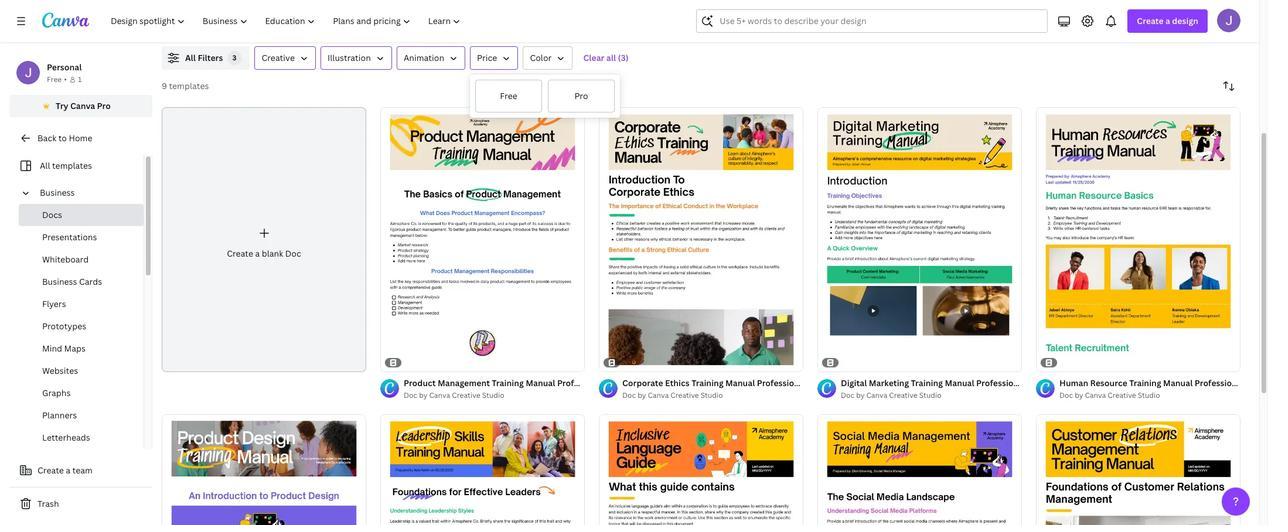 Task type: describe. For each thing, give the bounding box(es) containing it.
color
[[530, 52, 552, 63]]

all templates link
[[16, 155, 137, 177]]

animation
[[404, 52, 445, 63]]

illustration button
[[321, 46, 392, 70]]

create for create a blank doc
[[227, 248, 253, 259]]

a for blank
[[255, 248, 260, 259]]

canva for digital marketing training manual professional doc in green purple yellow playful professional style image
[[867, 391, 888, 401]]

free for free
[[500, 90, 518, 101]]

by for customer relations management training manual professional doc in yellow black white playful professional style image's 'doc by canva creative studio' link
[[1076, 391, 1084, 401]]

create a blank doc link
[[162, 107, 366, 372]]

canva for corporate ethics training manual professional doc in yellow orange green playful professional style image
[[648, 391, 669, 401]]

color button
[[523, 46, 573, 70]]

docs
[[42, 209, 62, 220]]

doc for product management training manual professional doc in yellow green pink playful professional style image
[[404, 391, 418, 401]]

graphs link
[[19, 382, 144, 405]]

clear all (3)
[[584, 52, 629, 63]]

whiteboard link
[[19, 249, 144, 271]]

leadership skills training manual professional doc in yellow green purple playful professional style image
[[381, 415, 585, 525]]

create a blank doc
[[227, 248, 301, 259]]

studio for customer relations management training manual professional doc in yellow black white playful professional style image's 'doc by canva creative studio' link
[[1139, 391, 1161, 401]]

business link
[[35, 182, 137, 204]]

try
[[56, 100, 68, 111]]

1
[[78, 74, 82, 84]]

by for 'doc by canva creative studio' link corresponding to social media management training manual professional doc in yellow purple blue playful professional style "image"
[[857, 391, 865, 401]]

design
[[1173, 15, 1199, 26]]

corporate ethics training manual professional doc in yellow orange green playful professional style image
[[599, 107, 804, 372]]

to
[[58, 133, 67, 144]]

9 templates
[[162, 80, 209, 91]]

inclusive language guide professional doc in orange yellow purple playful professional style image
[[599, 415, 804, 525]]

Search search field
[[720, 10, 1041, 32]]

mind maps link
[[19, 338, 144, 360]]

templates for all templates
[[52, 160, 92, 171]]

creative for "human resource training manual professional doc in beige yellow pink playful professional style" image
[[1108, 391, 1137, 401]]

studio for 'doc by canva creative studio' link corresponding to 'leadership skills training manual professional doc in yellow green purple playful professional style' 'image'
[[482, 391, 505, 401]]

free button
[[475, 79, 543, 113]]

doc for corporate ethics training manual professional doc in yellow orange green playful professional style image
[[623, 391, 636, 401]]

free for free •
[[47, 74, 62, 84]]

illustration
[[328, 52, 371, 63]]

planners link
[[19, 405, 144, 427]]

prototypes link
[[19, 315, 144, 338]]

create a design button
[[1128, 9, 1209, 33]]

pro inside try canva pro 'button'
[[97, 100, 111, 111]]

presentations
[[42, 232, 97, 243]]

create a blank doc element
[[162, 107, 366, 372]]

a for team
[[66, 465, 70, 476]]

blank
[[262, 248, 283, 259]]

doc by canva creative studio for customer relations management training manual professional doc in yellow black white playful professional style image's 'doc by canva creative studio' link
[[1060, 391, 1161, 401]]

all for all templates
[[40, 160, 50, 171]]

back to home link
[[9, 127, 152, 150]]

business for business cards
[[42, 276, 77, 287]]

by for 'doc by canva creative studio' link corresponding to 'leadership skills training manual professional doc in yellow green purple playful professional style' 'image'
[[419, 391, 428, 401]]

doc by canva creative studio link for 'leadership skills training manual professional doc in yellow green purple playful professional style' 'image'
[[404, 390, 585, 402]]

websites link
[[19, 360, 144, 382]]

cards
[[79, 276, 102, 287]]

presentations link
[[19, 226, 144, 249]]

all for all filters
[[185, 52, 196, 63]]

create a team
[[38, 465, 93, 476]]

(3)
[[618, 52, 629, 63]]

creative button
[[255, 46, 316, 70]]

doc by canva creative studio for 'doc by canva creative studio' link for inclusive language guide professional doc in orange yellow purple playful professional style image
[[623, 391, 723, 401]]

letterheads
[[42, 432, 90, 443]]

studio for 'doc by canva creative studio' link corresponding to social media management training manual professional doc in yellow purple blue playful professional style "image"
[[920, 391, 942, 401]]

doc by canva creative studio link for customer relations management training manual professional doc in yellow black white playful professional style image
[[1060, 390, 1241, 402]]



Task type: vqa. For each thing, say whether or not it's contained in the screenshot.
topmost e
no



Task type: locate. For each thing, give the bounding box(es) containing it.
pro button
[[548, 79, 616, 113]]

product management training manual professional doc in yellow green pink playful professional style image
[[381, 107, 585, 372]]

back to home
[[38, 133, 92, 144]]

1 vertical spatial a
[[255, 248, 260, 259]]

maps
[[64, 343, 86, 354]]

price
[[477, 52, 497, 63]]

0 horizontal spatial free
[[47, 74, 62, 84]]

graphs
[[42, 388, 71, 399]]

studio
[[482, 391, 505, 401], [701, 391, 723, 401], [920, 391, 942, 401], [1139, 391, 1161, 401]]

jacob simon image
[[1218, 9, 1241, 32]]

animation button
[[397, 46, 466, 70]]

a left 'team'
[[66, 465, 70, 476]]

1 doc by canva creative studio from the left
[[404, 391, 505, 401]]

create left blank
[[227, 248, 253, 259]]

flyers
[[42, 298, 66, 310]]

all left filters
[[185, 52, 196, 63]]

create inside dropdown button
[[1138, 15, 1164, 26]]

None search field
[[697, 9, 1049, 33]]

product design training manual professional doc in purple green orange playful professional style image
[[162, 414, 366, 525]]

flyers link
[[19, 293, 144, 315]]

pro up back to home link
[[97, 100, 111, 111]]

create
[[1138, 15, 1164, 26], [227, 248, 253, 259], [38, 465, 64, 476]]

4 doc by canva creative studio link from the left
[[1060, 390, 1241, 402]]

pro
[[575, 90, 589, 101], [97, 100, 111, 111]]

3 studio from the left
[[920, 391, 942, 401]]

4 studio from the left
[[1139, 391, 1161, 401]]

trash
[[38, 498, 59, 510]]

a inside create a design dropdown button
[[1166, 15, 1171, 26]]

1 vertical spatial all
[[40, 160, 50, 171]]

1 vertical spatial free
[[500, 90, 518, 101]]

doc by canva creative studio link for inclusive language guide professional doc in orange yellow purple playful professional style image
[[623, 390, 804, 402]]

canva
[[70, 100, 95, 111], [430, 391, 451, 401], [648, 391, 669, 401], [867, 391, 888, 401], [1086, 391, 1107, 401]]

free •
[[47, 74, 67, 84]]

a inside create a team "button"
[[66, 465, 70, 476]]

creative for digital marketing training manual professional doc in green purple yellow playful professional style image
[[890, 391, 918, 401]]

templates down back to home
[[52, 160, 92, 171]]

1 horizontal spatial free
[[500, 90, 518, 101]]

by for 'doc by canva creative studio' link for inclusive language guide professional doc in orange yellow purple playful professional style image
[[638, 391, 647, 401]]

doc for digital marketing training manual professional doc in green purple yellow playful professional style image
[[841, 391, 855, 401]]

free left •
[[47, 74, 62, 84]]

0 vertical spatial a
[[1166, 15, 1171, 26]]

doc by canva creative studio link
[[404, 390, 585, 402], [623, 390, 804, 402], [841, 390, 1023, 402], [1060, 390, 1241, 402]]

studio for 'doc by canva creative studio' link for inclusive language guide professional doc in orange yellow purple playful professional style image
[[701, 391, 723, 401]]

mind
[[42, 343, 62, 354]]

a left design
[[1166, 15, 1171, 26]]

canva inside 'button'
[[70, 100, 95, 111]]

a
[[1166, 15, 1171, 26], [255, 248, 260, 259], [66, 465, 70, 476]]

business cards link
[[19, 271, 144, 293]]

creative for product management training manual professional doc in yellow green pink playful professional style image
[[452, 391, 481, 401]]

3
[[233, 53, 237, 63]]

2 vertical spatial create
[[38, 465, 64, 476]]

clear
[[584, 52, 605, 63]]

free
[[47, 74, 62, 84], [500, 90, 518, 101]]

create a team button
[[9, 459, 152, 483]]

pro inside pro button
[[575, 90, 589, 101]]

templates for 9 templates
[[169, 80, 209, 91]]

business for business
[[40, 187, 75, 198]]

team
[[72, 465, 93, 476]]

doc by canva creative studio for 'doc by canva creative studio' link corresponding to 'leadership skills training manual professional doc in yellow green purple playful professional style' 'image'
[[404, 391, 505, 401]]

top level navigation element
[[103, 9, 471, 33]]

free down price button on the left top of the page
[[500, 90, 518, 101]]

pro down clear
[[575, 90, 589, 101]]

a left blank
[[255, 248, 260, 259]]

digital marketing training manual professional doc in green purple yellow playful professional style image
[[818, 107, 1023, 372]]

back
[[38, 133, 56, 144]]

business up docs
[[40, 187, 75, 198]]

templates right 9
[[169, 80, 209, 91]]

1 horizontal spatial templates
[[169, 80, 209, 91]]

0 vertical spatial business
[[40, 187, 75, 198]]

0 horizontal spatial pro
[[97, 100, 111, 111]]

all templates
[[40, 160, 92, 171]]

1 horizontal spatial pro
[[575, 90, 589, 101]]

human resource training manual professional doc in beige yellow pink playful professional style image
[[1037, 107, 1241, 372]]

all down back
[[40, 160, 50, 171]]

try canva pro
[[56, 100, 111, 111]]

•
[[64, 74, 67, 84]]

2 horizontal spatial a
[[1166, 15, 1171, 26]]

social media management training manual professional doc in yellow purple blue playful professional style image
[[818, 415, 1023, 525]]

templates inside all templates link
[[52, 160, 92, 171]]

create for create a team
[[38, 465, 64, 476]]

0 horizontal spatial templates
[[52, 160, 92, 171]]

doc
[[285, 248, 301, 259], [404, 391, 418, 401], [623, 391, 636, 401], [841, 391, 855, 401], [1060, 391, 1074, 401]]

0 horizontal spatial a
[[66, 465, 70, 476]]

creative for corporate ethics training manual professional doc in yellow orange green playful professional style image
[[671, 391, 699, 401]]

4 by from the left
[[1076, 391, 1084, 401]]

canva for "human resource training manual professional doc in beige yellow pink playful professional style" image
[[1086, 391, 1107, 401]]

letterheads link
[[19, 427, 144, 449]]

doc by canva creative studio for 'doc by canva creative studio' link corresponding to social media management training manual professional doc in yellow purple blue playful professional style "image"
[[841, 391, 942, 401]]

all filters
[[185, 52, 223, 63]]

create for create a design
[[1138, 15, 1164, 26]]

1 by from the left
[[419, 391, 428, 401]]

all
[[607, 52, 616, 63]]

price button
[[470, 46, 519, 70]]

personal
[[47, 62, 82, 73]]

0 vertical spatial all
[[185, 52, 196, 63]]

4 doc by canva creative studio from the left
[[1060, 391, 1161, 401]]

3 filter options selected element
[[228, 51, 242, 65]]

templates
[[169, 80, 209, 91], [52, 160, 92, 171]]

0 vertical spatial create
[[1138, 15, 1164, 26]]

3 doc by canva creative studio from the left
[[841, 391, 942, 401]]

1 horizontal spatial all
[[185, 52, 196, 63]]

a for design
[[1166, 15, 1171, 26]]

2 vertical spatial a
[[66, 465, 70, 476]]

filters
[[198, 52, 223, 63]]

home
[[69, 133, 92, 144]]

whiteboard
[[42, 254, 89, 265]]

mind maps
[[42, 343, 86, 354]]

0 vertical spatial templates
[[169, 80, 209, 91]]

creative
[[262, 52, 295, 63], [452, 391, 481, 401], [671, 391, 699, 401], [890, 391, 918, 401], [1108, 391, 1137, 401]]

0 vertical spatial free
[[47, 74, 62, 84]]

1 studio from the left
[[482, 391, 505, 401]]

1 horizontal spatial create
[[227, 248, 253, 259]]

create left 'team'
[[38, 465, 64, 476]]

all
[[185, 52, 196, 63], [40, 160, 50, 171]]

2 horizontal spatial create
[[1138, 15, 1164, 26]]

business
[[40, 187, 75, 198], [42, 276, 77, 287]]

2 doc by canva creative studio link from the left
[[623, 390, 804, 402]]

0 horizontal spatial create
[[38, 465, 64, 476]]

create a design
[[1138, 15, 1199, 26]]

a inside create a blank doc element
[[255, 248, 260, 259]]

0 horizontal spatial all
[[40, 160, 50, 171]]

doc by canva creative studio link for social media management training manual professional doc in yellow purple blue playful professional style "image"
[[841, 390, 1023, 402]]

1 vertical spatial business
[[42, 276, 77, 287]]

2 by from the left
[[638, 391, 647, 401]]

1 doc by canva creative studio link from the left
[[404, 390, 585, 402]]

prototypes
[[42, 321, 86, 332]]

3 doc by canva creative studio link from the left
[[841, 390, 1023, 402]]

2 studio from the left
[[701, 391, 723, 401]]

business up flyers
[[42, 276, 77, 287]]

websites
[[42, 365, 78, 376]]

1 vertical spatial templates
[[52, 160, 92, 171]]

1 horizontal spatial a
[[255, 248, 260, 259]]

create inside "button"
[[38, 465, 64, 476]]

doc by canva creative studio
[[404, 391, 505, 401], [623, 391, 723, 401], [841, 391, 942, 401], [1060, 391, 1161, 401]]

trash link
[[9, 493, 152, 516]]

customer relations management training manual professional doc in yellow black white playful professional style image
[[1037, 415, 1241, 525]]

9
[[162, 80, 167, 91]]

canva for product management training manual professional doc in yellow green pink playful professional style image
[[430, 391, 451, 401]]

3 by from the left
[[857, 391, 865, 401]]

Sort by button
[[1218, 74, 1241, 98]]

2 doc by canva creative studio from the left
[[623, 391, 723, 401]]

by
[[419, 391, 428, 401], [638, 391, 647, 401], [857, 391, 865, 401], [1076, 391, 1084, 401]]

1 vertical spatial create
[[227, 248, 253, 259]]

creative inside creative button
[[262, 52, 295, 63]]

create left design
[[1138, 15, 1164, 26]]

business inside "link"
[[42, 276, 77, 287]]

free inside free button
[[500, 90, 518, 101]]

planners
[[42, 410, 77, 421]]

doc for "human resource training manual professional doc in beige yellow pink playful professional style" image
[[1060, 391, 1074, 401]]

business cards
[[42, 276, 102, 287]]

try canva pro button
[[9, 95, 152, 117]]

clear all (3) button
[[578, 46, 635, 70]]



